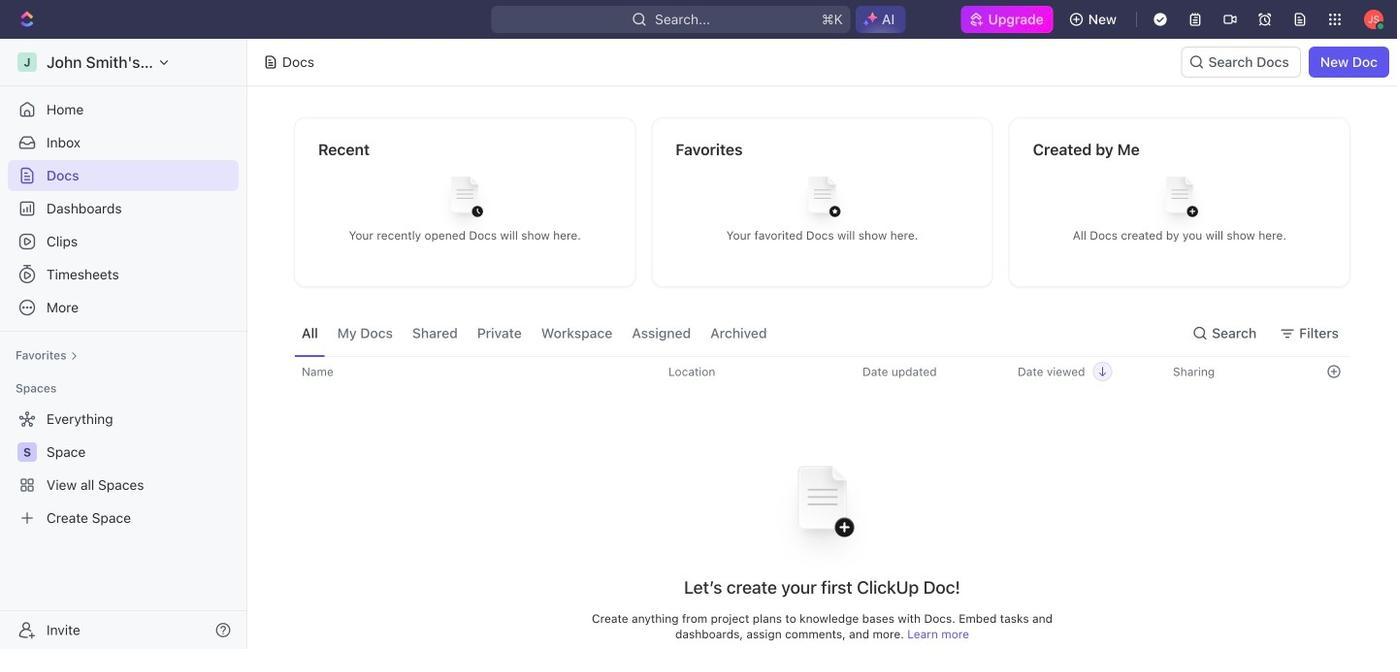 Task type: vqa. For each thing, say whether or not it's contained in the screenshot.
Observatory, , element
no



Task type: locate. For each thing, give the bounding box(es) containing it.
table
[[277, 356, 1351, 649]]

0 vertical spatial row
[[277, 356, 1351, 387]]

no data image
[[764, 440, 881, 576]]

sidebar navigation
[[0, 39, 251, 649]]

tree
[[8, 404, 239, 534]]

tree inside sidebar navigation
[[8, 404, 239, 534]]

row
[[277, 356, 1351, 387], [294, 440, 1351, 649]]

no recent docs image
[[426, 162, 504, 239]]

column header
[[277, 365, 290, 379]]

tab list
[[294, 311, 775, 356]]



Task type: describe. For each thing, give the bounding box(es) containing it.
no created by me docs image
[[1141, 162, 1219, 239]]

john smith's workspace, , element
[[17, 52, 37, 72]]

space, , element
[[17, 443, 37, 462]]

1 vertical spatial row
[[294, 440, 1351, 649]]

no favorited docs image
[[784, 162, 861, 239]]



